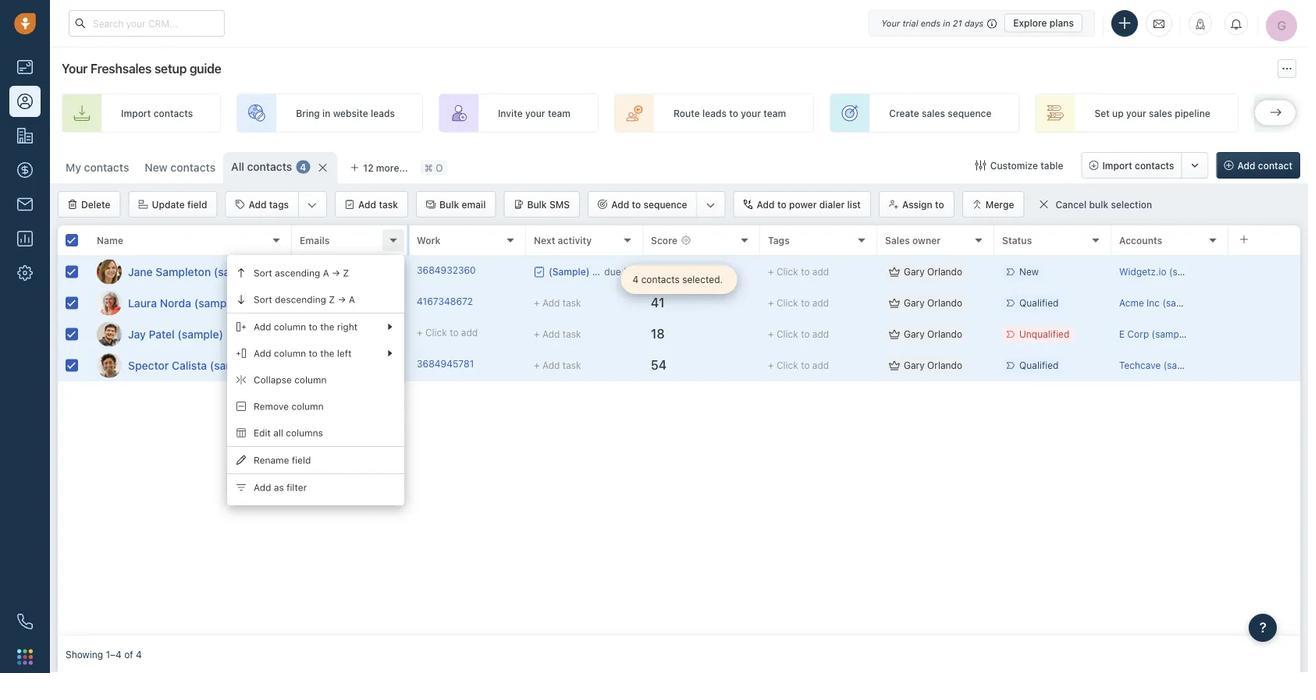 Task type: describe. For each thing, give the bounding box(es) containing it.
container_wx8msf4aqz5i3rn1 image for 18
[[889, 329, 900, 340]]

1 your from the left
[[525, 108, 545, 119]]

1 sales from the left
[[922, 108, 945, 119]]

e corp (sample) link
[[1119, 329, 1190, 340]]

+ click to add for 18
[[768, 329, 829, 340]]

new for new
[[1019, 266, 1039, 277]]

add for add tags
[[249, 199, 267, 210]]

field for rename field
[[292, 455, 311, 466]]

(sample) for laura norda (sample)
[[194, 297, 240, 309]]

tags
[[269, 199, 289, 210]]

3 your from the left
[[1126, 108, 1146, 119]]

41
[[651, 295, 665, 310]]

1 team from the left
[[548, 108, 570, 119]]

2 team from the left
[[763, 108, 786, 119]]

all contacts link
[[231, 159, 292, 175]]

qualified for 41
[[1019, 298, 1059, 309]]

container_wx8msf4aqz5i3rn1 image for 41
[[889, 298, 900, 309]]

click for 41
[[777, 298, 798, 309]]

your trial ends in 21 days
[[881, 18, 984, 28]]

press space to deselect this row. row containing 48
[[292, 257, 1300, 288]]

new for new contacts
[[145, 161, 168, 174]]

update
[[152, 199, 185, 210]]

janesampleton@gmail.com 3684932360
[[300, 265, 476, 276]]

2 sales from the left
[[1149, 108, 1172, 119]]

the for right
[[320, 321, 334, 332]]

3684932360 link
[[417, 264, 476, 280]]

4 inside grid
[[633, 274, 639, 285]]

add contact
[[1237, 160, 1292, 171]]

route leads to your team link
[[614, 94, 814, 133]]

rename field menu item
[[227, 447, 404, 474]]

accounts
[[1119, 235, 1162, 246]]

assign to
[[902, 199, 944, 210]]

1 gary from the top
[[904, 266, 925, 277]]

add for add as filter
[[254, 482, 271, 493]]

import contacts for import contacts link
[[121, 108, 193, 119]]

1 + click to add from the top
[[768, 266, 829, 277]]

1 horizontal spatial container_wx8msf4aqz5i3rn1 image
[[889, 267, 900, 277]]

spector calista (sample)
[[128, 359, 256, 372]]

set up your sales pipeline link
[[1035, 94, 1238, 133]]

column for collapse column
[[294, 375, 327, 385]]

bring in website leads
[[296, 108, 395, 119]]

invite your team
[[498, 108, 570, 119]]

customize table button
[[965, 152, 1073, 179]]

sort ascending a → z menu item
[[227, 260, 404, 286]]

bring
[[296, 108, 320, 119]]

owner
[[912, 235, 941, 246]]

selected.
[[682, 274, 723, 285]]

of
[[124, 649, 133, 660]]

press space to deselect this row. row containing 41
[[292, 288, 1300, 319]]

phone image
[[17, 614, 33, 630]]

orlando for 41
[[927, 298, 962, 309]]

2 leads from the left
[[702, 108, 727, 119]]

collapse column
[[254, 375, 327, 385]]

as
[[274, 482, 284, 493]]

spectorcalista@gmail.com
[[300, 359, 416, 369]]

widgetz.io (sample)
[[1119, 266, 1208, 277]]

jaypatelsample@gmail.com
[[300, 327, 419, 338]]

add for add task
[[358, 199, 376, 210]]

⌘
[[424, 162, 433, 173]]

click for 18
[[777, 329, 798, 340]]

freshsales
[[90, 61, 152, 76]]

plans
[[1050, 18, 1074, 28]]

in inside bring in website leads link
[[322, 108, 330, 119]]

+ click to add for 41
[[768, 298, 829, 309]]

z inside menu item
[[329, 294, 335, 305]]

setup
[[154, 61, 187, 76]]

press space to deselect this row. row containing jay patel (sample)
[[58, 319, 292, 350]]

add tags group
[[225, 191, 327, 218]]

import contacts button
[[1081, 152, 1182, 179]]

techcave (sample) link
[[1119, 360, 1202, 371]]

+ click to add for 54
[[768, 360, 829, 371]]

1–4
[[106, 649, 122, 660]]

add to sequence group
[[588, 191, 726, 218]]

score
[[651, 235, 678, 246]]

corp
[[1127, 329, 1149, 340]]

add task button
[[335, 191, 408, 218]]

menu containing sort ascending a → z
[[227, 255, 404, 506]]

route leads to your team
[[673, 108, 786, 119]]

bulk for bulk email
[[439, 199, 459, 210]]

add to sequence button
[[589, 192, 697, 217]]

tags
[[768, 235, 790, 246]]

contacts right 'my'
[[84, 161, 129, 174]]

grid containing 48
[[58, 224, 1300, 636]]

3684932360
[[417, 265, 476, 276]]

gary for 54
[[904, 360, 925, 371]]

+ add task for 54
[[534, 360, 581, 371]]

power
[[789, 199, 817, 210]]

orlando for 18
[[927, 329, 962, 340]]

trial
[[903, 18, 918, 28]]

list
[[847, 199, 861, 210]]

4167348672
[[417, 296, 473, 307]]

sort ascending a → z
[[254, 268, 349, 279]]

gary for 41
[[904, 298, 925, 309]]

columns
[[286, 428, 323, 439]]

→ for z
[[332, 268, 340, 279]]

jaypatelsample@gmail.com link
[[300, 326, 419, 343]]

left
[[337, 348, 352, 359]]

customize
[[990, 160, 1038, 171]]

(sample) for e corp (sample)
[[1152, 329, 1190, 340]]

21
[[953, 18, 962, 28]]

laura norda (sample) link
[[128, 295, 240, 311]]

48
[[651, 264, 667, 279]]

to inside group
[[632, 199, 641, 210]]

row group containing jane sampleton (sample)
[[58, 257, 292, 382]]

add for 18
[[812, 329, 829, 340]]

jane
[[128, 265, 153, 278]]

l image
[[97, 291, 122, 316]]

column for add column to the left
[[274, 348, 306, 359]]

j image
[[97, 322, 122, 347]]

new contacts
[[145, 161, 216, 174]]

task inside button
[[379, 199, 398, 210]]

bulk
[[1089, 199, 1108, 210]]

(sample) down e corp (sample)
[[1163, 360, 1202, 371]]

name row
[[58, 226, 292, 257]]

o
[[436, 162, 443, 173]]

+ add task for 18
[[534, 329, 581, 340]]

import for import contacts link
[[121, 108, 151, 119]]

bulk sms
[[527, 199, 570, 210]]

j image
[[97, 260, 122, 284]]

field for update field
[[187, 199, 207, 210]]

unqualified
[[1019, 329, 1069, 340]]

add for add to sequence
[[611, 199, 629, 210]]

(sample) for jay patel (sample)
[[177, 328, 223, 341]]

inc
[[1147, 298, 1160, 309]]

press space to deselect this row. row containing 54
[[292, 350, 1300, 382]]

widgetz.io (sample) link
[[1119, 266, 1208, 277]]

angle down image
[[308, 197, 317, 213]]

gary orlando for 54
[[904, 360, 962, 371]]

jane sampleton (sample)
[[128, 265, 259, 278]]

the for left
[[320, 348, 334, 359]]

explore
[[1013, 18, 1047, 28]]

dialer
[[819, 199, 845, 210]]

bulk for bulk sms
[[527, 199, 547, 210]]

cell for 54
[[1228, 350, 1300, 381]]

collapse column menu item
[[227, 367, 404, 393]]

spectorcalista@gmail.com 3684945781
[[300, 359, 474, 369]]

add column to the left
[[254, 348, 352, 359]]

add for add to power dialer list
[[757, 199, 775, 210]]

set up your sales pipeline
[[1095, 108, 1210, 119]]

add for add column to the left
[[254, 348, 271, 359]]

1 orlando from the top
[[927, 266, 962, 277]]

add to power dialer list
[[757, 199, 861, 210]]

add for add contact
[[1237, 160, 1255, 171]]

techcave
[[1119, 360, 1161, 371]]

more...
[[376, 162, 408, 173]]

my
[[66, 161, 81, 174]]

12
[[363, 162, 373, 173]]

container_wx8msf4aqz5i3rn1 image for 54
[[889, 360, 900, 371]]

task for 18
[[563, 329, 581, 340]]

→ for a
[[338, 294, 346, 305]]

my contacts
[[66, 161, 129, 174]]

spector
[[128, 359, 169, 372]]

(sample) for spector calista (sample)
[[210, 359, 256, 372]]

add contact button
[[1216, 152, 1300, 179]]

4 inside all contacts 4
[[300, 162, 306, 172]]

up
[[1112, 108, 1124, 119]]

add column to the right
[[254, 321, 358, 332]]

merge button
[[962, 191, 1024, 218]]

edit all columns
[[254, 428, 323, 439]]

gary for 18
[[904, 329, 925, 340]]

sampleton
[[156, 265, 211, 278]]

task for 54
[[563, 360, 581, 371]]

email image
[[1154, 17, 1164, 30]]

edit all columns menu item
[[227, 420, 404, 446]]



Task type: vqa. For each thing, say whether or not it's contained in the screenshot.
'Gary Orlando' corresponding to 54
yes



Task type: locate. For each thing, give the bounding box(es) containing it.
row group
[[58, 257, 292, 382], [292, 257, 1300, 382]]

menu
[[227, 255, 404, 506]]

field inside 'menu item'
[[292, 455, 311, 466]]

2 horizontal spatial your
[[1126, 108, 1146, 119]]

1 vertical spatial z
[[329, 294, 335, 305]]

acme inc (sample)
[[1119, 298, 1201, 309]]

route
[[673, 108, 700, 119]]

z inside menu item
[[343, 268, 349, 279]]

add as filter
[[254, 482, 307, 493]]

sales owner
[[885, 235, 941, 246]]

sort left ascending
[[254, 268, 272, 279]]

2 horizontal spatial 4
[[633, 274, 639, 285]]

filter
[[287, 482, 307, 493]]

0 horizontal spatial sales
[[922, 108, 945, 119]]

your right up
[[1126, 108, 1146, 119]]

4 gary from the top
[[904, 360, 925, 371]]

import contacts down setup
[[121, 108, 193, 119]]

create sales sequence link
[[830, 94, 1020, 133]]

1 horizontal spatial your
[[881, 18, 900, 28]]

2 + add task from the top
[[534, 329, 581, 340]]

leads right website
[[371, 108, 395, 119]]

z up "lauranordasample@gmail.com"
[[343, 268, 349, 279]]

0 vertical spatial 4
[[300, 162, 306, 172]]

a
[[323, 268, 329, 279], [349, 294, 355, 305]]

1 + add task from the top
[[534, 298, 581, 309]]

contacts right all
[[247, 160, 292, 173]]

1 the from the top
[[320, 321, 334, 332]]

4 orlando from the top
[[927, 360, 962, 371]]

1 leads from the left
[[371, 108, 395, 119]]

a right ascending
[[323, 268, 329, 279]]

container_wx8msf4aqz5i3rn1 image left cancel
[[1038, 199, 1049, 210]]

cell for 41
[[1228, 288, 1300, 318]]

your
[[525, 108, 545, 119], [741, 108, 761, 119], [1126, 108, 1146, 119]]

0 vertical spatial field
[[187, 199, 207, 210]]

sort descending z → a menu item
[[227, 286, 404, 313]]

3 + add task from the top
[[534, 360, 581, 371]]

the left left
[[320, 348, 334, 359]]

jay
[[128, 328, 146, 341]]

ascending
[[275, 268, 320, 279]]

field
[[187, 199, 207, 210], [292, 455, 311, 466]]

assign to button
[[879, 191, 954, 218]]

team
[[548, 108, 570, 119], [763, 108, 786, 119]]

3684945781 link
[[417, 357, 474, 374]]

container_wx8msf4aqz5i3rn1 image
[[975, 160, 986, 171], [889, 298, 900, 309], [889, 329, 900, 340], [889, 360, 900, 371]]

→ up right
[[338, 294, 346, 305]]

sequence inside button
[[643, 199, 687, 210]]

edit
[[254, 428, 271, 439]]

customize table
[[990, 160, 1063, 171]]

→
[[332, 268, 340, 279], [338, 294, 346, 305]]

field inside button
[[187, 199, 207, 210]]

1 bulk from the left
[[439, 199, 459, 210]]

column down descending
[[274, 321, 306, 332]]

add as filter menu item
[[227, 475, 404, 501]]

add for 41
[[812, 298, 829, 309]]

(sample) inside laura norda (sample) link
[[194, 297, 240, 309]]

all contacts 4
[[231, 160, 306, 173]]

column up the collapse column
[[274, 348, 306, 359]]

janesampleton@gmail.com
[[300, 265, 418, 276]]

bulk email button
[[416, 191, 496, 218]]

1 horizontal spatial leads
[[702, 108, 727, 119]]

remove column menu item
[[227, 393, 404, 420]]

update field button
[[128, 191, 217, 218]]

task
[[379, 199, 398, 210], [563, 298, 581, 309], [563, 329, 581, 340], [563, 360, 581, 371]]

(sample) down the "jane sampleton (sample)" link
[[194, 297, 240, 309]]

import up the 'cancel bulk selection'
[[1102, 160, 1132, 171]]

(sample) right sampleton
[[214, 265, 259, 278]]

⌘ o
[[424, 162, 443, 173]]

4 left the 48 at top
[[633, 274, 639, 285]]

1 qualified from the top
[[1019, 298, 1059, 309]]

0 horizontal spatial in
[[322, 108, 330, 119]]

patel
[[149, 328, 175, 341]]

0 horizontal spatial field
[[187, 199, 207, 210]]

1 horizontal spatial a
[[349, 294, 355, 305]]

the
[[320, 321, 334, 332], [320, 348, 334, 359]]

2 vertical spatial + add task
[[534, 360, 581, 371]]

showing
[[66, 649, 103, 660]]

contacts up "41"
[[641, 274, 680, 285]]

techcave (sample)
[[1119, 360, 1202, 371]]

→ inside menu item
[[332, 268, 340, 279]]

0 horizontal spatial team
[[548, 108, 570, 119]]

2 horizontal spatial container_wx8msf4aqz5i3rn1 image
[[1038, 199, 1049, 210]]

1 vertical spatial import contacts
[[1102, 160, 1174, 171]]

bulk sms button
[[504, 191, 580, 218]]

4
[[300, 162, 306, 172], [633, 274, 639, 285], [136, 649, 142, 660]]

0 vertical spatial sequence
[[948, 108, 992, 119]]

(sample) right the inc on the top
[[1162, 298, 1201, 309]]

column up remove column menu item
[[294, 375, 327, 385]]

import contacts for import contacts button at the right top of page
[[1102, 160, 1174, 171]]

2 cell from the top
[[1228, 288, 1300, 318]]

activity
[[558, 235, 592, 246]]

0 vertical spatial your
[[881, 18, 900, 28]]

1 horizontal spatial in
[[943, 18, 950, 28]]

0 horizontal spatial 4
[[136, 649, 142, 660]]

update field
[[152, 199, 207, 210]]

0 vertical spatial →
[[332, 268, 340, 279]]

1 vertical spatial 4
[[633, 274, 639, 285]]

press space to deselect this row. row containing spector calista (sample)
[[58, 350, 292, 382]]

contacts up update field
[[170, 161, 216, 174]]

(sample) for jane sampleton (sample)
[[214, 265, 259, 278]]

the left right
[[320, 321, 334, 332]]

a inside menu item
[[323, 268, 329, 279]]

1 vertical spatial sort
[[254, 294, 272, 305]]

z down sort ascending a → z menu item
[[329, 294, 335, 305]]

create sales sequence
[[889, 108, 992, 119]]

field right update
[[187, 199, 207, 210]]

0 vertical spatial z
[[343, 268, 349, 279]]

3684945781
[[417, 359, 474, 369]]

remove
[[254, 401, 289, 412]]

1 vertical spatial a
[[349, 294, 355, 305]]

1 horizontal spatial sales
[[1149, 108, 1172, 119]]

add for 54
[[812, 360, 829, 371]]

0 vertical spatial in
[[943, 18, 950, 28]]

your for your freshsales setup guide
[[62, 61, 88, 76]]

3 orlando from the top
[[927, 329, 962, 340]]

2 gary from the top
[[904, 298, 925, 309]]

press space to deselect this row. row containing jane sampleton (sample)
[[58, 257, 292, 288]]

container_wx8msf4aqz5i3rn1 image inside the customize table "button"
[[975, 160, 986, 171]]

1 vertical spatial qualified
[[1019, 360, 1059, 371]]

descending
[[275, 294, 326, 305]]

(sample) inside jay patel (sample) "link"
[[177, 328, 223, 341]]

sort descending z → a
[[254, 294, 355, 305]]

new up update
[[145, 161, 168, 174]]

your for your trial ends in 21 days
[[881, 18, 900, 28]]

1 horizontal spatial field
[[292, 455, 311, 466]]

1 vertical spatial sequence
[[643, 199, 687, 210]]

add inside menu item
[[254, 482, 271, 493]]

gary orlando for 41
[[904, 298, 962, 309]]

0 vertical spatial new
[[145, 161, 168, 174]]

sequence for create sales sequence
[[948, 108, 992, 119]]

sales right the create
[[922, 108, 945, 119]]

invite
[[498, 108, 523, 119]]

12 more...
[[363, 162, 408, 173]]

2 your from the left
[[741, 108, 761, 119]]

new contacts button
[[137, 152, 223, 183], [145, 161, 216, 174]]

column up columns
[[291, 401, 324, 412]]

in left 21
[[943, 18, 950, 28]]

bulk left email
[[439, 199, 459, 210]]

0 vertical spatial qualified
[[1019, 298, 1059, 309]]

press space to deselect this row. row containing 18
[[292, 319, 1300, 350]]

task for 41
[[563, 298, 581, 309]]

1 vertical spatial field
[[292, 455, 311, 466]]

column for add column to the right
[[274, 321, 306, 332]]

delete button
[[58, 191, 121, 218]]

name column header
[[89, 226, 292, 257]]

showing 1–4 of 4
[[66, 649, 142, 660]]

1 horizontal spatial sequence
[[948, 108, 992, 119]]

a inside menu item
[[349, 294, 355, 305]]

container_wx8msf4aqz5i3rn1 image down next
[[534, 267, 545, 277]]

bulk inside 'button'
[[527, 199, 547, 210]]

→ inside menu item
[[338, 294, 346, 305]]

2 sort from the top
[[254, 294, 272, 305]]

all
[[273, 428, 283, 439]]

your left freshsales
[[62, 61, 88, 76]]

cell for 18
[[1228, 319, 1300, 350]]

0 horizontal spatial leads
[[371, 108, 395, 119]]

add task
[[358, 199, 398, 210]]

1 horizontal spatial import
[[1102, 160, 1132, 171]]

2 gary orlando from the top
[[904, 298, 962, 309]]

sort inside menu item
[[254, 268, 272, 279]]

sequence right the create
[[948, 108, 992, 119]]

4 gary orlando from the top
[[904, 360, 962, 371]]

gary orlando for 18
[[904, 329, 962, 340]]

sales
[[922, 108, 945, 119], [1149, 108, 1172, 119]]

your right route
[[741, 108, 761, 119]]

0 horizontal spatial sequence
[[643, 199, 687, 210]]

1 vertical spatial your
[[62, 61, 88, 76]]

lauranordasample@gmail.com link
[[300, 295, 432, 312]]

name
[[97, 235, 123, 246]]

sequence up score at the top
[[643, 199, 687, 210]]

0 horizontal spatial your
[[62, 61, 88, 76]]

remove column
[[254, 401, 324, 412]]

your freshsales setup guide
[[62, 61, 221, 76]]

4 + click to add from the top
[[768, 360, 829, 371]]

1 vertical spatial import
[[1102, 160, 1132, 171]]

(sample) up the 'acme inc (sample)'
[[1169, 266, 1208, 277]]

(sample) for acme inc (sample)
[[1162, 298, 1201, 309]]

email
[[462, 199, 486, 210]]

1 horizontal spatial z
[[343, 268, 349, 279]]

import contacts link
[[62, 94, 221, 133]]

import inside button
[[1102, 160, 1132, 171]]

0 horizontal spatial import
[[121, 108, 151, 119]]

import contacts up selection
[[1102, 160, 1174, 171]]

your
[[881, 18, 900, 28], [62, 61, 88, 76]]

add for add column to the right
[[254, 321, 271, 332]]

3 gary orlando from the top
[[904, 329, 962, 340]]

contacts down setup
[[153, 108, 193, 119]]

pipeline
[[1175, 108, 1210, 119]]

press space to deselect this row. row
[[58, 257, 292, 288], [292, 257, 1300, 288], [58, 288, 292, 319], [292, 288, 1300, 319], [58, 319, 292, 350], [292, 319, 1300, 350], [58, 350, 292, 382], [292, 350, 1300, 382]]

container_wx8msf4aqz5i3rn1 image
[[1038, 199, 1049, 210], [534, 267, 545, 277], [889, 267, 900, 277]]

norda
[[160, 297, 191, 309]]

0 vertical spatial sort
[[254, 268, 272, 279]]

grid
[[58, 224, 1300, 636]]

2 bulk from the left
[[527, 199, 547, 210]]

0 vertical spatial the
[[320, 321, 334, 332]]

contact
[[1258, 160, 1292, 171]]

0 vertical spatial import
[[121, 108, 151, 119]]

merge
[[986, 199, 1014, 210]]

0 vertical spatial + add task
[[534, 298, 581, 309]]

2 the from the top
[[320, 348, 334, 359]]

0 vertical spatial a
[[323, 268, 329, 279]]

click
[[777, 266, 798, 277], [777, 298, 798, 309], [425, 327, 447, 338], [777, 329, 798, 340], [777, 360, 798, 371]]

1 horizontal spatial your
[[741, 108, 761, 119]]

qualified up unqualified
[[1019, 298, 1059, 309]]

delete
[[81, 199, 110, 210]]

3 + click to add from the top
[[768, 329, 829, 340]]

2 row group from the left
[[292, 257, 1300, 382]]

contacts up selection
[[1135, 160, 1174, 171]]

(sample) right corp
[[1152, 329, 1190, 340]]

1 horizontal spatial team
[[763, 108, 786, 119]]

cell
[[1228, 257, 1300, 287], [1228, 288, 1300, 318], [1228, 319, 1300, 350], [1228, 350, 1300, 381]]

all
[[231, 160, 244, 173]]

4 right "of"
[[136, 649, 142, 660]]

field down columns
[[292, 455, 311, 466]]

1 horizontal spatial bulk
[[527, 199, 547, 210]]

container_wx8msf4aqz5i3rn1 image down sales
[[889, 267, 900, 277]]

1 vertical spatial the
[[320, 348, 334, 359]]

import for import contacts button at the right top of page
[[1102, 160, 1132, 171]]

+ click to add
[[768, 266, 829, 277], [768, 298, 829, 309], [768, 329, 829, 340], [768, 360, 829, 371]]

orlando for 54
[[927, 360, 962, 371]]

column for remove column
[[291, 401, 324, 412]]

acme inc (sample) link
[[1119, 298, 1201, 309]]

0 horizontal spatial bulk
[[439, 199, 459, 210]]

my contacts button
[[58, 152, 137, 183], [66, 161, 129, 174]]

2 vertical spatial 4
[[136, 649, 142, 660]]

sort for sort ascending a → z
[[254, 268, 272, 279]]

1 horizontal spatial import contacts
[[1102, 160, 1174, 171]]

0 horizontal spatial a
[[323, 268, 329, 279]]

+ add task for 41
[[534, 298, 581, 309]]

cancel
[[1056, 199, 1087, 210]]

1 horizontal spatial new
[[1019, 266, 1039, 277]]

new down status
[[1019, 266, 1039, 277]]

(sample) inside spector calista (sample) link
[[210, 359, 256, 372]]

rename
[[254, 455, 289, 466]]

set
[[1095, 108, 1110, 119]]

sort for sort descending z → a
[[254, 294, 272, 305]]

2 + click to add from the top
[[768, 298, 829, 309]]

→ up sort descending z → a menu item
[[332, 268, 340, 279]]

(sample) up collapse
[[210, 359, 256, 372]]

1 vertical spatial + add task
[[534, 329, 581, 340]]

(sample) up spector calista (sample)
[[177, 328, 223, 341]]

0 horizontal spatial import contacts
[[121, 108, 193, 119]]

(sample) inside the "jane sampleton (sample)" link
[[214, 265, 259, 278]]

4 cell from the top
[[1228, 350, 1300, 381]]

next activity
[[534, 235, 592, 246]]

1 sort from the top
[[254, 268, 272, 279]]

emails
[[300, 235, 330, 246]]

3 gary from the top
[[904, 329, 925, 340]]

1 cell from the top
[[1228, 257, 1300, 287]]

import contacts group
[[1081, 152, 1209, 179]]

row group containing 48
[[292, 257, 1300, 382]]

sort left descending
[[254, 294, 272, 305]]

angle down image
[[706, 197, 715, 213]]

table
[[1041, 160, 1063, 171]]

phone element
[[9, 606, 41, 638]]

import contacts inside button
[[1102, 160, 1174, 171]]

1 vertical spatial in
[[322, 108, 330, 119]]

freshworks switcher image
[[17, 650, 33, 665]]

0 horizontal spatial new
[[145, 161, 168, 174]]

press space to deselect this row. row containing laura norda (sample)
[[58, 288, 292, 319]]

3 cell from the top
[[1228, 319, 1300, 350]]

2 orlando from the top
[[927, 298, 962, 309]]

in right the bring
[[322, 108, 330, 119]]

widgetz.io
[[1119, 266, 1166, 277]]

selection
[[1111, 199, 1152, 210]]

0 vertical spatial import contacts
[[121, 108, 193, 119]]

1 row group from the left
[[58, 257, 292, 382]]

bulk inside button
[[439, 199, 459, 210]]

sales left pipeline
[[1149, 108, 1172, 119]]

qualified for 54
[[1019, 360, 1059, 371]]

2 qualified from the top
[[1019, 360, 1059, 371]]

bulk
[[439, 199, 459, 210], [527, 199, 547, 210]]

a up right
[[349, 294, 355, 305]]

your right invite
[[525, 108, 545, 119]]

s image
[[97, 353, 122, 378]]

sort inside menu item
[[254, 294, 272, 305]]

click for 54
[[777, 360, 798, 371]]

4 right all contacts link at the left of page
[[300, 162, 306, 172]]

calista
[[172, 359, 207, 372]]

0 horizontal spatial z
[[329, 294, 335, 305]]

1 vertical spatial new
[[1019, 266, 1039, 277]]

leads right route
[[702, 108, 727, 119]]

sort
[[254, 268, 272, 279], [254, 294, 272, 305]]

your left trial
[[881, 18, 900, 28]]

1 vertical spatial →
[[338, 294, 346, 305]]

jaypatelsample@gmail.com + click to add
[[300, 327, 478, 338]]

Search your CRM... text field
[[69, 10, 225, 37]]

qualified down unqualified
[[1019, 360, 1059, 371]]

sequence for add to sequence
[[643, 199, 687, 210]]

bulk left sms
[[527, 199, 547, 210]]

1 horizontal spatial 4
[[300, 162, 306, 172]]

jay patel (sample)
[[128, 328, 223, 341]]

contacts inside button
[[1135, 160, 1174, 171]]

4167348672 link
[[417, 295, 473, 312]]

0 horizontal spatial your
[[525, 108, 545, 119]]

add to sequence
[[611, 199, 687, 210]]

import down your freshsales setup guide
[[121, 108, 151, 119]]

0 horizontal spatial container_wx8msf4aqz5i3rn1 image
[[534, 267, 545, 277]]

1 gary orlando from the top
[[904, 266, 962, 277]]



